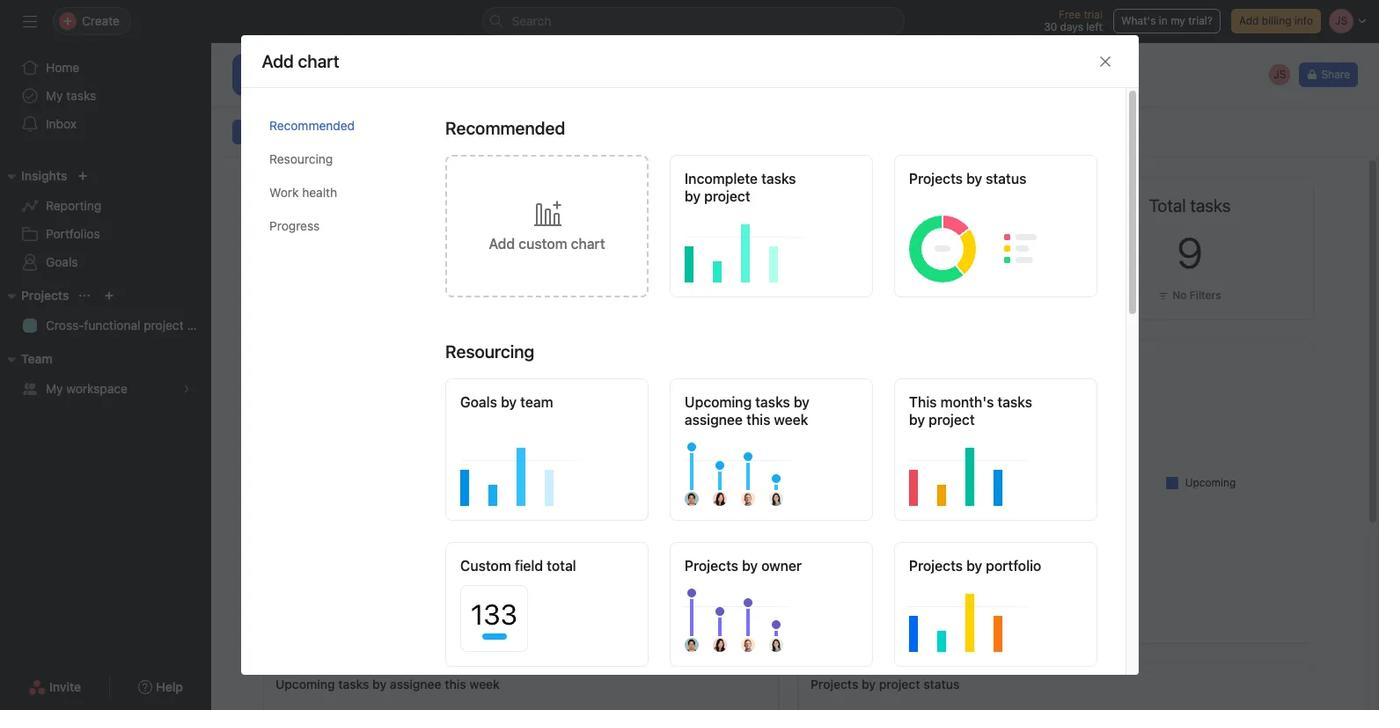 Task type: describe. For each thing, give the bounding box(es) containing it.
projects for projects by owner
[[684, 558, 738, 574]]

team button
[[0, 349, 53, 370]]

month's
[[940, 394, 994, 410]]

projects by portfolio
[[909, 558, 1041, 574]]

no filters button
[[1154, 287, 1226, 305]]

my tasks link
[[11, 82, 201, 110]]

add custom chart button
[[445, 155, 648, 298]]

1 filter for 9
[[645, 289, 679, 302]]

teams element
[[0, 343, 211, 407]]

resourcing button
[[269, 143, 417, 176]]

image of a numeric rollup card image
[[460, 582, 640, 652]]

my for my tasks
[[46, 88, 63, 103]]

this month's tasks by project
[[909, 394, 1032, 428]]

incomplete tasks by project
[[684, 171, 796, 204]]

insights element
[[0, 160, 211, 280]]

0 vertical spatial reporting link
[[289, 53, 344, 72]]

work health
[[269, 185, 337, 200]]

30
[[1044, 20, 1057, 33]]

1 horizontal spatial in
[[908, 613, 917, 626]]

my first dashboard
[[289, 74, 437, 94]]

custom field total
[[460, 558, 576, 574]]

no
[[1173, 289, 1187, 302]]

info
[[1295, 14, 1313, 27]]

projects for projects by status
[[909, 171, 963, 187]]

upcoming tasks by assignee this week inside button
[[684, 394, 809, 428]]

2 tasks in my workspace from the left
[[876, 613, 993, 626]]

tasks inside global element
[[66, 88, 96, 103]]

js button
[[1268, 63, 1293, 87]]

home link
[[11, 54, 201, 82]]

projects element
[[0, 280, 211, 343]]

0 vertical spatial reporting
[[289, 55, 344, 70]]

show options image
[[446, 77, 460, 92]]

overdue tasks
[[867, 195, 978, 216]]

no filters
[[1173, 289, 1222, 302]]

this
[[909, 394, 937, 410]]

what's
[[1121, 14, 1156, 27]]

reporting inside insights element
[[46, 198, 101, 213]]

0 horizontal spatial upcoming tasks by assignee this week
[[276, 677, 500, 692]]

first dashboard
[[317, 74, 437, 94]]

chart
[[277, 125, 303, 138]]

my
[[1171, 14, 1186, 27]]

1 tasks from the left
[[341, 613, 370, 626]]

2 tasks in my workspace button from the left
[[810, 607, 1001, 632]]

tasks inside upcoming tasks by assignee this week
[[755, 394, 790, 410]]

global element
[[0, 43, 211, 149]]

1 tasks in my workspace button from the left
[[275, 607, 466, 632]]

projects by owner
[[684, 558, 802, 574]]

projects by portfolio button
[[894, 542, 1097, 667]]

free trial 30 days left
[[1044, 8, 1103, 33]]

home
[[46, 60, 79, 75]]

free
[[1059, 8, 1081, 21]]

1 filter for 0
[[913, 289, 947, 302]]

2 tasks from the left
[[876, 613, 905, 626]]

report image
[[243, 64, 264, 85]]

0 horizontal spatial this week
[[445, 677, 500, 692]]

0 button
[[910, 228, 935, 277]]

close image
[[1098, 54, 1112, 68]]

assignee inside upcoming tasks by assignee this week
[[684, 412, 743, 428]]

1 for 0
[[913, 289, 918, 302]]

1 filter button for 0
[[894, 287, 951, 305]]

2 horizontal spatial workspace
[[938, 613, 993, 626]]

0 horizontal spatial upcoming
[[276, 677, 335, 692]]

completed tasks
[[322, 195, 452, 216]]

inbox
[[46, 116, 77, 131]]

image of a blue column chart image
[[460, 436, 640, 506]]

left
[[1087, 20, 1103, 33]]

my tasks
[[46, 88, 96, 103]]

image of a multicolored donut chart image
[[909, 212, 1088, 283]]

goals for goals
[[46, 254, 78, 269]]

projects button
[[0, 285, 69, 306]]

by project inside incomplete tasks by project
[[684, 188, 750, 204]]

projects by status button
[[894, 155, 1097, 298]]

projects for projects
[[21, 288, 69, 303]]

1 for 9
[[645, 289, 650, 302]]

cross-
[[46, 318, 84, 333]]

add billing info button
[[1231, 9, 1321, 33]]

recommended inside button
[[269, 118, 354, 133]]

by status
[[966, 171, 1026, 187]]

image of a multicolored column chart image for by portfolio
[[909, 582, 1088, 652]]

this week inside upcoming tasks by assignee this week
[[746, 412, 808, 428]]

add for add chart
[[254, 125, 274, 138]]

add for add billing info
[[1239, 14, 1259, 27]]

upcoming tasks by assignee this week button
[[669, 379, 873, 521]]

team
[[21, 351, 53, 366]]

2 horizontal spatial by
[[862, 677, 876, 692]]

incomplete
[[684, 171, 757, 187]]

portfolios link
[[11, 220, 201, 248]]

0 horizontal spatial assignee
[[390, 677, 442, 692]]

9 for total tasks
[[1177, 228, 1203, 277]]

by owner
[[742, 558, 802, 574]]

cross-functional project plan link
[[11, 312, 211, 340]]

add chart
[[254, 125, 303, 138]]

by inside upcoming tasks by assignee this week
[[793, 394, 809, 410]]

project
[[144, 318, 184, 333]]

search button
[[482, 7, 905, 35]]

add custom chart
[[488, 236, 605, 252]]

trial?
[[1189, 14, 1213, 27]]

1 vertical spatial reporting link
[[11, 192, 201, 220]]

tasks inside incomplete tasks by project
[[761, 171, 796, 187]]

share
[[1322, 68, 1350, 81]]

1 horizontal spatial workspace
[[403, 613, 458, 626]]

health
[[302, 185, 337, 200]]

this month's tasks by project button
[[894, 379, 1097, 521]]

incomplete tasks by project button
[[669, 155, 873, 298]]

filter for 0
[[921, 289, 947, 302]]

projects by owner button
[[669, 542, 873, 667]]



Task type: vqa. For each thing, say whether or not it's contained in the screenshot.
Template I
no



Task type: locate. For each thing, give the bounding box(es) containing it.
reporting
[[289, 55, 344, 70], [46, 198, 101, 213]]

filter for 9
[[653, 289, 679, 302]]

2 9 button from the left
[[1177, 228, 1203, 277]]

0 horizontal spatial resourcing
[[269, 152, 333, 166]]

1 horizontal spatial tasks in my workspace
[[876, 613, 993, 626]]

1 horizontal spatial tasks
[[876, 613, 905, 626]]

1 horizontal spatial by project
[[909, 412, 975, 428]]

2 1 from the left
[[913, 289, 918, 302]]

0 horizontal spatial recommended
[[269, 118, 354, 133]]

what's in my trial?
[[1121, 14, 1213, 27]]

2 1 filter button from the left
[[894, 287, 951, 305]]

1 image of a multicolored column chart image from the top
[[909, 436, 1088, 506]]

add billing info
[[1239, 14, 1313, 27]]

by team
[[501, 394, 553, 410]]

add chart button
[[232, 120, 311, 144]]

2 9 from the left
[[1177, 228, 1203, 277]]

1 filter button for 9
[[626, 287, 683, 305]]

tasks in my workspace
[[341, 613, 458, 626], [876, 613, 993, 626]]

days
[[1060, 20, 1084, 33]]

project status
[[879, 677, 960, 692]]

0 vertical spatial by project
[[684, 188, 750, 204]]

search list box
[[482, 7, 905, 35]]

2 recommended from the left
[[445, 118, 565, 138]]

1 vertical spatial upcoming
[[1185, 476, 1236, 489]]

projects inside "dropdown button"
[[21, 288, 69, 303]]

1 1 filter from the left
[[645, 289, 679, 302]]

recommended button
[[269, 109, 417, 143]]

functional
[[84, 318, 140, 333]]

0 vertical spatial assignee
[[684, 412, 743, 428]]

goals inside button
[[460, 394, 497, 410]]

0 vertical spatial this week
[[746, 412, 808, 428]]

image of a multicolored column chart image for month's
[[909, 436, 1088, 506]]

1
[[645, 289, 650, 302], [913, 289, 918, 302]]

portfolios
[[46, 226, 100, 241]]

tasks in my workspace button
[[275, 607, 466, 632], [810, 607, 1001, 632]]

image of a blue lollipop chart image
[[684, 436, 864, 506]]

1 vertical spatial upcoming tasks by assignee this week
[[276, 677, 500, 692]]

1 horizontal spatial goals
[[460, 394, 497, 410]]

2 horizontal spatial add
[[1239, 14, 1259, 27]]

1 horizontal spatial recommended
[[445, 118, 565, 138]]

projects up cross-
[[21, 288, 69, 303]]

add chart
[[262, 51, 340, 71]]

1 horizontal spatial by
[[793, 394, 809, 410]]

filter
[[653, 289, 679, 302], [921, 289, 947, 302]]

1 horizontal spatial 1
[[913, 289, 918, 302]]

0 horizontal spatial 1 filter button
[[626, 287, 683, 305]]

add left the billing
[[1239, 14, 1259, 27]]

by
[[793, 394, 809, 410], [373, 677, 387, 692], [862, 677, 876, 692]]

work health button
[[269, 176, 417, 210]]

goals inside insights element
[[46, 254, 78, 269]]

1 filter
[[645, 289, 679, 302], [913, 289, 947, 302]]

my for my first dashboard
[[289, 74, 313, 94]]

my for my workspace
[[46, 381, 63, 396]]

1 horizontal spatial tasks in my workspace button
[[810, 607, 1001, 632]]

by project inside this month's tasks by project
[[909, 412, 975, 428]]

0 horizontal spatial goals
[[46, 254, 78, 269]]

goals by team
[[460, 394, 553, 410]]

image of a purple lollipop chart image
[[684, 582, 864, 652]]

0 horizontal spatial add
[[254, 125, 274, 138]]

1 horizontal spatial this week
[[746, 412, 808, 428]]

in for 'what's in my trial?' button
[[1159, 14, 1168, 27]]

0 vertical spatial image of a multicolored column chart image
[[909, 436, 1088, 506]]

0 horizontal spatial by
[[373, 677, 387, 692]]

0 horizontal spatial 1
[[645, 289, 650, 302]]

add left chart
[[254, 125, 274, 138]]

plan
[[187, 318, 211, 333]]

9 button for total tasks
[[1177, 228, 1203, 277]]

1 vertical spatial add
[[254, 125, 274, 138]]

2 filter from the left
[[921, 289, 947, 302]]

recommended up resourcing button
[[269, 118, 354, 133]]

2 image of a multicolored column chart image from the top
[[909, 582, 1088, 652]]

resourcing inside button
[[269, 152, 333, 166]]

image of a multicolored column chart image inside the this month's tasks by project button
[[909, 436, 1088, 506]]

progress button
[[269, 210, 417, 243]]

image of a multicolored column chart image down by portfolio
[[909, 582, 1088, 652]]

9 button for incomplete tasks
[[642, 228, 668, 277]]

workspace
[[66, 381, 128, 396], [403, 613, 458, 626], [938, 613, 993, 626]]

2 horizontal spatial in
[[1159, 14, 1168, 27]]

1 vertical spatial assignee
[[390, 677, 442, 692]]

1 tasks in my workspace from the left
[[341, 613, 458, 626]]

my inside teams "element"
[[46, 381, 63, 396]]

0 horizontal spatial 9 button
[[642, 228, 668, 277]]

invite button
[[17, 672, 93, 703]]

1 horizontal spatial upcoming
[[684, 394, 751, 410]]

0 horizontal spatial tasks
[[341, 613, 370, 626]]

add to starred image
[[471, 77, 485, 92]]

my workspace
[[46, 381, 128, 396]]

goals by team button
[[445, 379, 648, 521]]

total tasks
[[1149, 195, 1231, 216]]

in
[[1159, 14, 1168, 27], [373, 613, 382, 626], [908, 613, 917, 626]]

in for 2nd tasks in my workspace button from right
[[373, 613, 382, 626]]

my
[[289, 74, 313, 94], [46, 88, 63, 103], [46, 381, 63, 396], [385, 613, 400, 626], [920, 613, 935, 626]]

0 horizontal spatial reporting link
[[11, 192, 201, 220]]

9 up no filters button on the top of page
[[1177, 228, 1203, 277]]

hide sidebar image
[[23, 14, 37, 28]]

0 horizontal spatial workspace
[[66, 381, 128, 396]]

inbox link
[[11, 110, 201, 138]]

0 horizontal spatial 9
[[642, 228, 668, 277]]

1 1 from the left
[[645, 289, 650, 302]]

invite
[[49, 680, 81, 695]]

9 down incomplete tasks on the top of page
[[642, 228, 668, 277]]

image of a multicolored column chart image
[[909, 436, 1088, 506], [909, 582, 1088, 652]]

insights button
[[0, 165, 67, 187]]

filters
[[1190, 289, 1222, 302]]

0
[[910, 228, 935, 277]]

upcoming inside upcoming tasks by assignee this week
[[684, 394, 751, 410]]

0 vertical spatial goals
[[46, 254, 78, 269]]

1 vertical spatial goals
[[460, 394, 497, 410]]

tasks inside this month's tasks by project
[[997, 394, 1032, 410]]

work
[[269, 185, 298, 200]]

image of a green column chart image
[[684, 212, 864, 283]]

goals link
[[11, 248, 201, 276]]

by project down this
[[909, 412, 975, 428]]

1 9 button from the left
[[642, 228, 668, 277]]

1 vertical spatial by project
[[909, 412, 975, 428]]

1 vertical spatial this week
[[445, 677, 500, 692]]

1 horizontal spatial upcoming tasks by assignee this week
[[684, 394, 809, 428]]

1 horizontal spatial 1 filter
[[913, 289, 947, 302]]

incomplete tasks
[[590, 195, 720, 216]]

by portfolio
[[966, 558, 1041, 574]]

0 vertical spatial upcoming
[[684, 394, 751, 410]]

2 horizontal spatial upcoming
[[1185, 476, 1236, 489]]

1 filter button
[[626, 287, 683, 305], [894, 287, 951, 305]]

reporting up portfolios at the left of page
[[46, 198, 101, 213]]

1 horizontal spatial reporting
[[289, 55, 344, 70]]

recommended down add to starred icon
[[445, 118, 565, 138]]

projects by project status
[[811, 677, 960, 692]]

1 1 filter button from the left
[[626, 287, 683, 305]]

1 horizontal spatial 1 filter button
[[894, 287, 951, 305]]

projects by status
[[909, 171, 1026, 187]]

0 horizontal spatial filter
[[653, 289, 679, 302]]

custom chart
[[518, 236, 605, 252]]

assignee
[[684, 412, 743, 428], [390, 677, 442, 692]]

resourcing up the goals by team
[[445, 342, 534, 362]]

goals down portfolios at the left of page
[[46, 254, 78, 269]]

9 for incomplete tasks
[[642, 228, 668, 277]]

0 horizontal spatial by project
[[684, 188, 750, 204]]

1 filter from the left
[[653, 289, 679, 302]]

1 9 from the left
[[642, 228, 668, 277]]

1 horizontal spatial filter
[[921, 289, 947, 302]]

tasks
[[66, 88, 96, 103], [761, 171, 796, 187], [755, 394, 790, 410], [997, 394, 1032, 410], [338, 677, 369, 692]]

custom field total button
[[445, 542, 648, 667]]

goals
[[46, 254, 78, 269], [460, 394, 497, 410]]

insights
[[21, 168, 67, 183]]

add left custom chart
[[488, 236, 515, 252]]

0 vertical spatial upcoming tasks by assignee this week
[[684, 394, 809, 428]]

search
[[512, 13, 551, 28]]

9 button down incomplete tasks on the top of page
[[642, 228, 668, 277]]

1 horizontal spatial assignee
[[684, 412, 743, 428]]

resourcing down chart
[[269, 152, 333, 166]]

projects
[[909, 171, 963, 187], [21, 288, 69, 303], [684, 558, 738, 574], [909, 558, 963, 574], [811, 677, 859, 692]]

billing
[[1262, 14, 1292, 27]]

0 horizontal spatial reporting
[[46, 198, 101, 213]]

projects for projects by portfolio
[[909, 558, 963, 574]]

recommended
[[269, 118, 354, 133], [445, 118, 565, 138]]

1 vertical spatial resourcing
[[445, 342, 534, 362]]

0 horizontal spatial tasks in my workspace
[[341, 613, 458, 626]]

projects up overdue tasks
[[909, 171, 963, 187]]

1 horizontal spatial 9 button
[[1177, 228, 1203, 277]]

reporting link up portfolios at the left of page
[[11, 192, 201, 220]]

1 horizontal spatial resourcing
[[445, 342, 534, 362]]

share button
[[1300, 63, 1358, 87]]

image of a multicolored column chart image inside projects by portfolio button
[[909, 582, 1088, 652]]

2 vertical spatial upcoming
[[276, 677, 335, 692]]

cross-functional project plan
[[46, 318, 211, 333]]

workspace inside teams "element"
[[66, 381, 128, 396]]

9 button up no filters button on the top of page
[[1177, 228, 1203, 277]]

1 horizontal spatial 9
[[1177, 228, 1203, 277]]

0 horizontal spatial in
[[373, 613, 382, 626]]

what's in my trial? button
[[1114, 9, 1221, 33]]

my workspace link
[[11, 375, 201, 403]]

this week
[[746, 412, 808, 428], [445, 677, 500, 692]]

1 vertical spatial reporting
[[46, 198, 101, 213]]

0 horizontal spatial 1 filter
[[645, 289, 679, 302]]

custom
[[460, 558, 511, 574]]

goals left by team
[[460, 394, 497, 410]]

field total
[[514, 558, 576, 574]]

0 vertical spatial resourcing
[[269, 152, 333, 166]]

resourcing
[[269, 152, 333, 166], [445, 342, 534, 362]]

js
[[1274, 68, 1287, 81]]

by project
[[684, 188, 750, 204], [909, 412, 975, 428]]

upcoming
[[684, 394, 751, 410], [1185, 476, 1236, 489], [276, 677, 335, 692]]

by project down incomplete
[[684, 188, 750, 204]]

1 horizontal spatial reporting link
[[289, 53, 344, 72]]

1 horizontal spatial add
[[488, 236, 515, 252]]

2 1 filter from the left
[[913, 289, 947, 302]]

0 vertical spatial add
[[1239, 14, 1259, 27]]

1 vertical spatial image of a multicolored column chart image
[[909, 582, 1088, 652]]

my inside global element
[[46, 88, 63, 103]]

reporting up my first dashboard
[[289, 55, 344, 70]]

image of a multicolored column chart image down this month's tasks by project
[[909, 436, 1088, 506]]

progress
[[269, 218, 319, 233]]

add for add custom chart
[[488, 236, 515, 252]]

1 recommended from the left
[[269, 118, 354, 133]]

projects left by owner
[[684, 558, 738, 574]]

goals for goals by team
[[460, 394, 497, 410]]

trial
[[1084, 8, 1103, 21]]

projects left by portfolio
[[909, 558, 963, 574]]

2 vertical spatial add
[[488, 236, 515, 252]]

0 horizontal spatial tasks in my workspace button
[[275, 607, 466, 632]]

projects left project status
[[811, 677, 859, 692]]

projects for projects by project status
[[811, 677, 859, 692]]

reporting link up my first dashboard
[[289, 53, 344, 72]]



